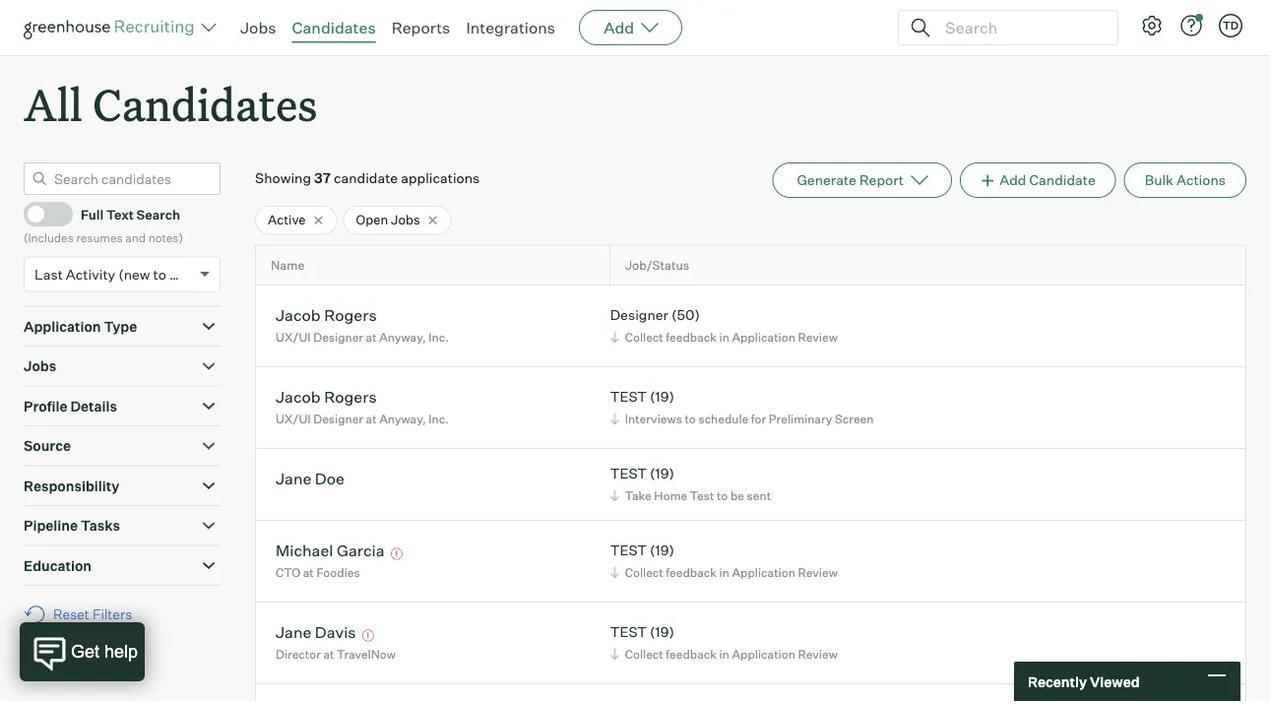 Task type: describe. For each thing, give the bounding box(es) containing it.
(50)
[[672, 307, 700, 324]]

collect for test (19)
[[625, 565, 664, 580]]

recently
[[1029, 673, 1088, 690]]

jane davis has been in application review for more than 5 days image
[[360, 630, 377, 642]]

jacob rogers ux/ui designer at anyway, inc. for designer
[[276, 305, 449, 345]]

application type
[[24, 318, 137, 335]]

td button
[[1220, 14, 1243, 37]]

td
[[1224, 19, 1240, 32]]

pipeline tasks
[[24, 517, 120, 535]]

reset filters
[[53, 606, 132, 623]]

open jobs
[[356, 212, 420, 228]]

candidates link
[[292, 18, 376, 37]]

candidate reports are now available! apply filters and select "view in app" element
[[773, 163, 953, 198]]

td button
[[1216, 10, 1247, 41]]

foodies
[[317, 565, 360, 580]]

full
[[81, 206, 104, 222]]

cto
[[276, 565, 301, 580]]

showing
[[255, 170, 311, 187]]

inc. for designer (50)
[[429, 330, 449, 345]]

search
[[137, 206, 180, 222]]

bulk actions link
[[1125, 163, 1247, 198]]

2 horizontal spatial jobs
[[391, 212, 420, 228]]

test for collect feedback in application review
[[611, 542, 647, 559]]

education
[[24, 557, 92, 575]]

application inside designer (50) collect feedback in application review
[[733, 330, 796, 345]]

filters
[[93, 606, 132, 623]]

profile details
[[24, 398, 117, 415]]

showing 37 candidate applications
[[255, 170, 480, 187]]

candidate
[[334, 170, 398, 187]]

garcia
[[337, 541, 385, 560]]

designer (50) collect feedback in application review
[[611, 307, 838, 345]]

jacob rogers link for test
[[276, 387, 377, 410]]

last activity (new to old) option
[[34, 266, 195, 283]]

integrations link
[[466, 18, 556, 37]]

jobs link
[[240, 18, 276, 37]]

jacob rogers link for designer
[[276, 305, 377, 328]]

inc. for test (19)
[[429, 412, 449, 426]]

2 test (19) collect feedback in application review from the top
[[611, 624, 838, 662]]

feedback for test (19)
[[666, 565, 717, 580]]

davis
[[315, 622, 356, 642]]

3 collect from the top
[[625, 647, 664, 662]]

doe
[[315, 469, 345, 488]]

review for designer (50)
[[799, 330, 838, 345]]

integrations
[[466, 18, 556, 37]]

reset filters button
[[24, 596, 142, 633]]

applications
[[401, 170, 480, 187]]

text
[[106, 206, 134, 222]]

bulk
[[1146, 172, 1174, 189]]

for
[[752, 412, 767, 426]]

active
[[268, 212, 306, 228]]

generate report button
[[773, 163, 953, 198]]

generate
[[797, 172, 857, 189]]

director at travelnow
[[276, 647, 396, 662]]

preliminary
[[769, 412, 833, 426]]

anyway, for designer
[[380, 330, 426, 345]]

to for schedule
[[685, 412, 696, 426]]

all
[[24, 75, 83, 133]]

to for old)
[[153, 266, 166, 283]]

source
[[24, 438, 71, 455]]

take home test to be sent link
[[608, 486, 776, 505]]

take
[[625, 488, 652, 503]]

jane for jane davis
[[276, 622, 312, 642]]

bulk actions
[[1146, 172, 1227, 189]]

reset
[[53, 606, 90, 623]]

jacob for designer
[[276, 305, 321, 325]]

1 vertical spatial candidates
[[93, 75, 318, 133]]

notes)
[[148, 230, 183, 245]]

actions
[[1177, 172, 1227, 189]]

ux/ui for designer (50)
[[276, 330, 311, 345]]

reports
[[392, 18, 451, 37]]

designer for test (19)
[[314, 412, 364, 426]]

interviews
[[625, 412, 683, 426]]

anyway, for test
[[380, 412, 426, 426]]

home
[[655, 488, 688, 503]]

in for designer (50)
[[720, 330, 730, 345]]

add for add candidate
[[1000, 172, 1027, 189]]

travelnow
[[337, 647, 396, 662]]

generate report
[[797, 172, 904, 189]]

rogers for test
[[324, 387, 377, 407]]

job/status
[[626, 258, 690, 273]]

tasks
[[81, 517, 120, 535]]

add for add
[[604, 18, 635, 37]]

viewed
[[1091, 673, 1141, 690]]

in for test (19)
[[720, 565, 730, 580]]

test for interviews to schedule for preliminary screen
[[611, 388, 647, 406]]

michael garcia link
[[276, 541, 385, 563]]



Task type: locate. For each thing, give the bounding box(es) containing it.
rogers up "doe" on the left of page
[[324, 387, 377, 407]]

at
[[366, 330, 377, 345], [366, 412, 377, 426], [303, 565, 314, 580], [324, 647, 335, 662]]

jane doe
[[276, 469, 345, 488]]

2 jane from the top
[[276, 622, 312, 642]]

3 test from the top
[[611, 542, 647, 559]]

1 vertical spatial ux/ui
[[276, 412, 311, 426]]

1 test from the top
[[611, 388, 647, 406]]

(19) for interviews to schedule for preliminary screen
[[650, 388, 675, 406]]

michael
[[276, 541, 334, 560]]

1 horizontal spatial add
[[1000, 172, 1027, 189]]

jobs right open
[[391, 212, 420, 228]]

all candidates
[[24, 75, 318, 133]]

candidate
[[1030, 172, 1096, 189]]

0 vertical spatial jacob rogers link
[[276, 305, 377, 328]]

ux/ui
[[276, 330, 311, 345], [276, 412, 311, 426]]

0 vertical spatial ux/ui
[[276, 330, 311, 345]]

3 feedback from the top
[[666, 647, 717, 662]]

and
[[125, 230, 146, 245]]

jobs
[[240, 18, 276, 37], [391, 212, 420, 228], [24, 358, 56, 375]]

0 horizontal spatial add
[[604, 18, 635, 37]]

1 feedback from the top
[[666, 330, 717, 345]]

1 jacob rogers link from the top
[[276, 305, 377, 328]]

1 vertical spatial jacob rogers link
[[276, 387, 377, 410]]

jane davis link
[[276, 622, 356, 645]]

feedback for designer (50)
[[666, 330, 717, 345]]

full text search (includes resumes and notes)
[[24, 206, 183, 245]]

candidates
[[292, 18, 376, 37], [93, 75, 318, 133]]

jacob rogers ux/ui designer at anyway, inc. for test
[[276, 387, 449, 426]]

1 vertical spatial test (19) collect feedback in application review
[[611, 624, 838, 662]]

feedback
[[666, 330, 717, 345], [666, 565, 717, 580], [666, 647, 717, 662]]

review for test (19)
[[799, 565, 838, 580]]

0 vertical spatial jacob rogers ux/ui designer at anyway, inc.
[[276, 305, 449, 345]]

details
[[70, 398, 117, 415]]

1 vertical spatial collect
[[625, 565, 664, 580]]

2 rogers from the top
[[324, 387, 377, 407]]

type
[[104, 318, 137, 335]]

0 vertical spatial anyway,
[[380, 330, 426, 345]]

test inside test (19) take home test to be sent
[[611, 465, 647, 482]]

jacob rogers ux/ui designer at anyway, inc. up "doe" on the left of page
[[276, 387, 449, 426]]

1 vertical spatial rogers
[[324, 387, 377, 407]]

configure image
[[1141, 14, 1165, 37]]

(19) inside test (19) take home test to be sent
[[650, 465, 675, 482]]

test for take home test to be sent
[[611, 465, 647, 482]]

0 vertical spatial in
[[720, 330, 730, 345]]

(19)
[[650, 388, 675, 406], [650, 465, 675, 482], [650, 542, 675, 559], [650, 624, 675, 641]]

0 vertical spatial designer
[[611, 307, 669, 324]]

review
[[799, 330, 838, 345], [799, 565, 838, 580], [799, 647, 838, 662]]

jacob rogers ux/ui designer at anyway, inc.
[[276, 305, 449, 345], [276, 387, 449, 426]]

0 vertical spatial inc.
[[429, 330, 449, 345]]

0 vertical spatial candidates
[[292, 18, 376, 37]]

2 anyway, from the top
[[380, 412, 426, 426]]

1 collect from the top
[[625, 330, 664, 345]]

to left be
[[717, 488, 728, 503]]

ux/ui for test (19)
[[276, 412, 311, 426]]

pipeline
[[24, 517, 78, 535]]

designer
[[611, 307, 669, 324], [314, 330, 364, 345], [314, 412, 364, 426]]

(19) for collect feedback in application review
[[650, 542, 675, 559]]

1 rogers from the top
[[324, 305, 377, 325]]

to inside test (19) take home test to be sent
[[717, 488, 728, 503]]

1 review from the top
[[799, 330, 838, 345]]

test (19) interviews to schedule for preliminary screen
[[611, 388, 874, 426]]

1 inc. from the top
[[429, 330, 449, 345]]

jobs up profile
[[24, 358, 56, 375]]

rogers
[[324, 305, 377, 325], [324, 387, 377, 407]]

collect inside designer (50) collect feedback in application review
[[625, 330, 664, 345]]

0 vertical spatial feedback
[[666, 330, 717, 345]]

2 vertical spatial collect feedback in application review link
[[608, 645, 843, 664]]

schedule
[[699, 412, 749, 426]]

candidates right jobs link
[[292, 18, 376, 37]]

1 test (19) collect feedback in application review from the top
[[611, 542, 838, 580]]

to inside test (19) interviews to schedule for preliminary screen
[[685, 412, 696, 426]]

3 in from the top
[[720, 647, 730, 662]]

jacob up jane doe
[[276, 387, 321, 407]]

0 vertical spatial jobs
[[240, 18, 276, 37]]

3 review from the top
[[799, 647, 838, 662]]

director
[[276, 647, 321, 662]]

0 vertical spatial jacob
[[276, 305, 321, 325]]

jane up director
[[276, 622, 312, 642]]

2 ux/ui from the top
[[276, 412, 311, 426]]

designer inside designer (50) collect feedback in application review
[[611, 307, 669, 324]]

cto at foodies
[[276, 565, 360, 580]]

ux/ui up jane doe
[[276, 412, 311, 426]]

report
[[860, 172, 904, 189]]

old)
[[169, 266, 195, 283]]

jacob rogers link up "doe" on the left of page
[[276, 387, 377, 410]]

michael garcia
[[276, 541, 385, 560]]

0 vertical spatial collect
[[625, 330, 664, 345]]

4 (19) from the top
[[650, 624, 675, 641]]

37
[[314, 170, 331, 187]]

0 vertical spatial review
[[799, 330, 838, 345]]

rogers for designer
[[324, 305, 377, 325]]

2 horizontal spatial to
[[717, 488, 728, 503]]

add inside popup button
[[604, 18, 635, 37]]

to left the old)
[[153, 266, 166, 283]]

1 ux/ui from the top
[[276, 330, 311, 345]]

Search text field
[[941, 13, 1101, 42]]

candidates down jobs link
[[93, 75, 318, 133]]

(new
[[118, 266, 150, 283]]

1 anyway, from the top
[[380, 330, 426, 345]]

(includes
[[24, 230, 74, 245]]

2 collect from the top
[[625, 565, 664, 580]]

1 horizontal spatial jobs
[[240, 18, 276, 37]]

screen
[[835, 412, 874, 426]]

interviews to schedule for preliminary screen link
[[608, 410, 879, 428]]

2 vertical spatial designer
[[314, 412, 364, 426]]

3 (19) from the top
[[650, 542, 675, 559]]

ux/ui down the name
[[276, 330, 311, 345]]

2 jacob rogers link from the top
[[276, 387, 377, 410]]

1 vertical spatial designer
[[314, 330, 364, 345]]

1 in from the top
[[720, 330, 730, 345]]

1 jacob rogers ux/ui designer at anyway, inc. from the top
[[276, 305, 449, 345]]

review inside designer (50) collect feedback in application review
[[799, 330, 838, 345]]

2 vertical spatial to
[[717, 488, 728, 503]]

0 vertical spatial rogers
[[324, 305, 377, 325]]

0 horizontal spatial to
[[153, 266, 166, 283]]

1 vertical spatial jobs
[[391, 212, 420, 228]]

michael garcia has been in application review for more than 5 days image
[[388, 548, 406, 560]]

2 in from the top
[[720, 565, 730, 580]]

collect for designer (50)
[[625, 330, 664, 345]]

inc.
[[429, 330, 449, 345], [429, 412, 449, 426]]

test
[[611, 388, 647, 406], [611, 465, 647, 482], [611, 542, 647, 559], [611, 624, 647, 641]]

application
[[24, 318, 101, 335], [733, 330, 796, 345], [733, 565, 796, 580], [733, 647, 796, 662]]

collect feedback in application review link for michael garcia
[[608, 563, 843, 582]]

2 vertical spatial jobs
[[24, 358, 56, 375]]

in
[[720, 330, 730, 345], [720, 565, 730, 580], [720, 647, 730, 662]]

recently viewed
[[1029, 673, 1141, 690]]

2 collect feedback in application review link from the top
[[608, 563, 843, 582]]

test
[[690, 488, 715, 503]]

jobs left candidates link
[[240, 18, 276, 37]]

0 horizontal spatial jobs
[[24, 358, 56, 375]]

to
[[153, 266, 166, 283], [685, 412, 696, 426], [717, 488, 728, 503]]

test (19) take home test to be sent
[[611, 465, 772, 503]]

(19) for take home test to be sent
[[650, 465, 675, 482]]

reports link
[[392, 18, 451, 37]]

0 vertical spatial add
[[604, 18, 635, 37]]

profile
[[24, 398, 67, 415]]

jane left "doe" on the left of page
[[276, 469, 312, 488]]

collect
[[625, 330, 664, 345], [625, 565, 664, 580], [625, 647, 664, 662]]

add button
[[579, 10, 683, 45]]

1 vertical spatial add
[[1000, 172, 1027, 189]]

last activity (new to old)
[[34, 266, 195, 283]]

to left schedule
[[685, 412, 696, 426]]

2 vertical spatial in
[[720, 647, 730, 662]]

feedback inside designer (50) collect feedback in application review
[[666, 330, 717, 345]]

jacob for test
[[276, 387, 321, 407]]

jacob rogers link
[[276, 305, 377, 328], [276, 387, 377, 410]]

0 vertical spatial collect feedback in application review link
[[608, 328, 843, 346]]

jane for jane doe
[[276, 469, 312, 488]]

in inside designer (50) collect feedback in application review
[[720, 330, 730, 345]]

1 vertical spatial jacob rogers ux/ui designer at anyway, inc.
[[276, 387, 449, 426]]

0 vertical spatial jane
[[276, 469, 312, 488]]

2 feedback from the top
[[666, 565, 717, 580]]

be
[[731, 488, 745, 503]]

1 vertical spatial to
[[685, 412, 696, 426]]

jane doe link
[[276, 469, 345, 491]]

2 vertical spatial review
[[799, 647, 838, 662]]

designer for designer (50)
[[314, 330, 364, 345]]

Search candidates field
[[24, 163, 221, 195]]

test inside test (19) interviews to schedule for preliminary screen
[[611, 388, 647, 406]]

jane
[[276, 469, 312, 488], [276, 622, 312, 642]]

last
[[34, 266, 63, 283]]

open
[[356, 212, 388, 228]]

1 vertical spatial jacob
[[276, 387, 321, 407]]

2 review from the top
[[799, 565, 838, 580]]

anyway,
[[380, 330, 426, 345], [380, 412, 426, 426]]

greenhouse recruiting image
[[24, 16, 201, 39]]

2 (19) from the top
[[650, 465, 675, 482]]

responsibility
[[24, 478, 119, 495]]

2 jacob rogers ux/ui designer at anyway, inc. from the top
[[276, 387, 449, 426]]

jacob rogers ux/ui designer at anyway, inc. down the name
[[276, 305, 449, 345]]

add candidate
[[1000, 172, 1096, 189]]

3 collect feedback in application review link from the top
[[608, 645, 843, 664]]

1 vertical spatial collect feedback in application review link
[[608, 563, 843, 582]]

2 test from the top
[[611, 465, 647, 482]]

1 vertical spatial anyway,
[[380, 412, 426, 426]]

checkmark image
[[33, 207, 47, 220]]

1 jacob from the top
[[276, 305, 321, 325]]

2 vertical spatial collect
[[625, 647, 664, 662]]

1 vertical spatial feedback
[[666, 565, 717, 580]]

collect feedback in application review link for jane davis
[[608, 645, 843, 664]]

2 inc. from the top
[[429, 412, 449, 426]]

0 vertical spatial test (19) collect feedback in application review
[[611, 542, 838, 580]]

jacob rogers link down the name
[[276, 305, 377, 328]]

jane davis
[[276, 622, 356, 642]]

4 test from the top
[[611, 624, 647, 641]]

1 vertical spatial in
[[720, 565, 730, 580]]

resumes
[[76, 230, 123, 245]]

name
[[271, 258, 305, 273]]

1 vertical spatial jane
[[276, 622, 312, 642]]

0 vertical spatial to
[[153, 266, 166, 283]]

1 collect feedback in application review link from the top
[[608, 328, 843, 346]]

add candidate link
[[961, 163, 1117, 198]]

1 vertical spatial inc.
[[429, 412, 449, 426]]

test (19) collect feedback in application review
[[611, 542, 838, 580], [611, 624, 838, 662]]

rogers down open
[[324, 305, 377, 325]]

(19) inside test (19) interviews to schedule for preliminary screen
[[650, 388, 675, 406]]

2 jacob from the top
[[276, 387, 321, 407]]

activity
[[66, 266, 115, 283]]

1 vertical spatial review
[[799, 565, 838, 580]]

1 jane from the top
[[276, 469, 312, 488]]

jacob down the name
[[276, 305, 321, 325]]

2 vertical spatial feedback
[[666, 647, 717, 662]]

1 (19) from the top
[[650, 388, 675, 406]]

1 horizontal spatial to
[[685, 412, 696, 426]]

sent
[[747, 488, 772, 503]]



Task type: vqa. For each thing, say whether or not it's contained in the screenshot.
jacob related to TEST
yes



